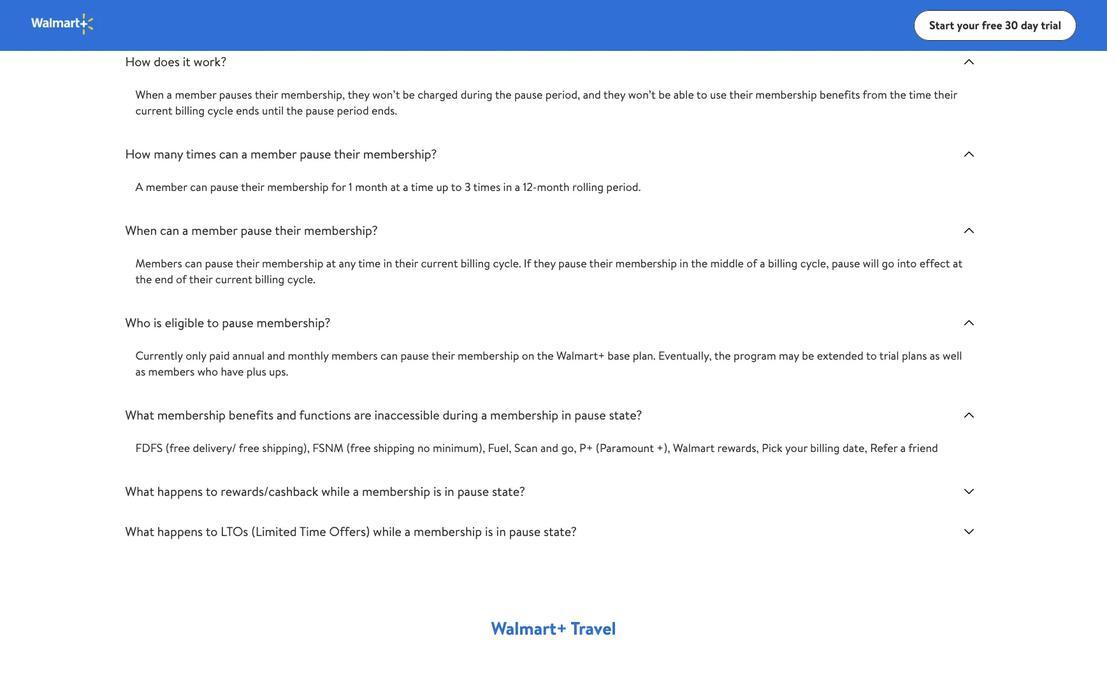Task type: describe. For each thing, give the bounding box(es) containing it.
0 horizontal spatial as
[[135, 364, 146, 380]]

to inside when a member pauses their membership, they won't be charged during the pause period, and they won't be able to use their membership benefits from the time their current billing cycle ends until the pause period ends.
[[697, 87, 707, 103]]

time
[[299, 523, 326, 541]]

shipping),
[[262, 440, 310, 456]]

start your free 30 day trial button
[[914, 10, 1077, 41]]

from
[[863, 87, 887, 103]]

how many times can a member pause their membership?
[[125, 145, 437, 163]]

walmart
[[673, 440, 715, 456]]

does
[[154, 53, 180, 70]]

trial inside currently only paid annual and monthly members can pause their membership on the walmart+ base plan. eventually, the program may be extended to trial plans as well as members who have plus ups.
[[880, 348, 899, 364]]

billing left date,
[[810, 440, 840, 456]]

what for what happens to ltos (limited time offers) while a membership is in pause state?
[[125, 523, 154, 541]]

extended
[[817, 348, 864, 364]]

a member can pause their membership for 1 month at a time up to 3 times in a 12-month rolling period.
[[135, 179, 641, 195]]

30
[[1005, 17, 1018, 33]]

a
[[135, 179, 143, 195]]

delivery/
[[193, 440, 236, 456]]

period.
[[606, 179, 641, 195]]

charged
[[418, 87, 458, 103]]

minimum),
[[433, 440, 485, 456]]

and inside currently only paid annual and monthly members can pause their membership on the walmart+ base plan. eventually, the program may be extended to trial plans as well as members who have plus ups.
[[267, 348, 285, 364]]

are
[[354, 407, 371, 424]]

into
[[897, 256, 917, 272]]

many
[[154, 145, 183, 163]]

1 vertical spatial times
[[473, 179, 500, 195]]

until
[[262, 103, 284, 119]]

can right a
[[190, 179, 207, 195]]

+),
[[657, 440, 670, 456]]

middle
[[710, 256, 744, 272]]

ups.
[[269, 364, 288, 380]]

and left go,
[[541, 440, 558, 456]]

who
[[125, 314, 151, 331]]

can inside "members can pause their membership at any time in their current billing cycle. if they pause their membership in the middle of a billing cycle, pause will go into effect at the end of their current billing cycle."
[[185, 256, 202, 272]]

w+ image
[[31, 12, 95, 35]]

may
[[779, 348, 799, 364]]

effect
[[920, 256, 950, 272]]

shipping
[[374, 440, 415, 456]]

what membership benefits and functions are inaccessible during a membership in pause state? image
[[961, 408, 977, 423]]

fdfs (free delivery/ free shipping), fsnm (free shipping no minimum), fuel, scan and go, p+ (paramount +), walmart rewards, pick your billing date, refer a friend
[[135, 440, 938, 456]]

billing left cycle,
[[768, 256, 798, 272]]

can up members on the left top of the page
[[160, 222, 179, 239]]

to left 3
[[451, 179, 462, 195]]

how for how many times can a member pause their membership?
[[125, 145, 151, 163]]

monthly
[[288, 348, 329, 364]]

2 horizontal spatial current
[[421, 256, 458, 272]]

benefits inside when a member pauses their membership, they won't be charged during the pause period, and they won't be able to use their membership benefits from the time their current billing cycle ends until the pause period ends.
[[820, 87, 860, 103]]

0 horizontal spatial be
[[403, 87, 415, 103]]

1 horizontal spatial members
[[331, 348, 378, 364]]

offers)
[[329, 523, 370, 541]]

eventually,
[[658, 348, 712, 364]]

and up shipping),
[[277, 407, 296, 424]]

pauses
[[219, 87, 252, 103]]

membership inside when a member pauses their membership, they won't be charged during the pause period, and they won't be able to use their membership benefits from the time their current billing cycle ends until the pause period ends.
[[756, 87, 817, 103]]

scan
[[514, 440, 538, 456]]

3
[[465, 179, 471, 195]]

to down 'delivery/'
[[206, 483, 218, 500]]

the left the period,
[[495, 87, 512, 103]]

plus
[[247, 364, 266, 380]]

how for how does it work?
[[125, 53, 151, 70]]

start your free 30 day trial
[[929, 17, 1061, 33]]

on
[[522, 348, 534, 364]]

fsnm
[[313, 440, 344, 456]]

plan.
[[633, 348, 656, 364]]

base
[[608, 348, 630, 364]]

0 vertical spatial is
[[154, 314, 162, 331]]

currently
[[135, 348, 183, 364]]

what membership benefits and functions are inaccessible during a membership in pause state?
[[125, 407, 642, 424]]

1 (free from the left
[[166, 440, 190, 456]]

inaccessible
[[375, 407, 440, 424]]

members can pause their membership at any time in their current billing cycle. if they pause their membership in the middle of a billing cycle, pause will go into effect at the end of their current billing cycle.
[[135, 256, 963, 287]]

happens for rewards/cashback
[[157, 483, 203, 500]]

when a member pauses their membership, they won't be charged during the pause period, and they won't be able to use their membership benefits from the time their current billing cycle ends until the pause period ends.
[[135, 87, 957, 119]]

2 (free from the left
[[346, 440, 371, 456]]

1
[[349, 179, 352, 195]]

2 vertical spatial state?
[[544, 523, 577, 541]]

p+
[[579, 440, 593, 456]]

plans
[[902, 348, 927, 364]]

who is eligible to pause membership? image
[[961, 316, 977, 331]]

2 horizontal spatial at
[[953, 256, 963, 272]]

cycle,
[[800, 256, 829, 272]]

when can a member pause their membership?
[[125, 222, 378, 239]]

ltos
[[221, 523, 248, 541]]

1 horizontal spatial of
[[747, 256, 757, 272]]

well
[[943, 348, 962, 364]]

1 horizontal spatial at
[[390, 179, 400, 195]]

1 vertical spatial time
[[411, 179, 433, 195]]

trial inside button
[[1041, 17, 1061, 33]]

time inside when a member pauses their membership, they won't be charged during the pause period, and they won't be able to use their membership benefits from the time their current billing cycle ends until the pause period ends.
[[909, 87, 931, 103]]

rewards/cashback
[[221, 483, 318, 500]]

billing down when can a member pause their membership?
[[255, 272, 285, 287]]

1 vertical spatial is
[[433, 483, 442, 500]]

a inside when a member pauses their membership, they won't be charged during the pause period, and they won't be able to use their membership benefits from the time their current billing cycle ends until the pause period ends.
[[167, 87, 172, 103]]

12-
[[523, 179, 537, 195]]

a inside "members can pause their membership at any time in their current billing cycle. if they pause their membership in the middle of a billing cycle, pause will go into effect at the end of their current billing cycle."
[[760, 256, 765, 272]]

2 horizontal spatial they
[[603, 87, 625, 103]]

what happens to ltos (limited time offers) while a membership is in pause state? image
[[961, 525, 977, 540]]

can down cycle
[[219, 145, 238, 163]]

travel
[[571, 616, 616, 641]]

0 horizontal spatial of
[[176, 272, 187, 287]]

membership inside currently only paid annual and monthly members can pause their membership on the walmart+ base plan. eventually, the program may be extended to trial plans as well as members who have plus ups.
[[458, 348, 519, 364]]

1 vertical spatial state?
[[492, 483, 525, 500]]

when can a member pause their membership? image
[[961, 223, 977, 238]]

able
[[674, 87, 694, 103]]

1 horizontal spatial current
[[215, 272, 252, 287]]

(limited
[[251, 523, 297, 541]]

no
[[417, 440, 430, 456]]

period,
[[545, 87, 580, 103]]

for
[[331, 179, 346, 195]]

walmart+ travel
[[491, 616, 616, 641]]

to left ltos
[[206, 523, 218, 541]]

up
[[436, 179, 449, 195]]

only
[[186, 348, 206, 364]]

member inside when a member pauses their membership, they won't be charged during the pause period, and they won't be able to use their membership benefits from the time their current billing cycle ends until the pause period ends.
[[175, 87, 216, 103]]

ends.
[[372, 103, 397, 119]]

1 horizontal spatial while
[[373, 523, 402, 541]]

rewards,
[[717, 440, 759, 456]]

2 horizontal spatial is
[[485, 523, 493, 541]]

what happens to rewards/cashback while a membership is in pause state? image
[[961, 484, 977, 500]]



Task type: vqa. For each thing, say whether or not it's contained in the screenshot.
"Membership" within the the When a member pauses their membership, they won't be charged during the pause period, and they won't be able to use their membership benefits from the time their current billing cycle ends until the pause period ends.
yes



Task type: locate. For each thing, give the bounding box(es) containing it.
membership,
[[281, 87, 345, 103]]

to right "extended"
[[866, 348, 877, 364]]

ends
[[236, 103, 259, 119]]

times
[[186, 145, 216, 163], [473, 179, 500, 195]]

0 horizontal spatial free
[[239, 440, 259, 456]]

billing
[[175, 103, 205, 119], [461, 256, 490, 272], [768, 256, 798, 272], [255, 272, 285, 287], [810, 440, 840, 456]]

at right 1
[[390, 179, 400, 195]]

month right 1
[[355, 179, 388, 195]]

0 horizontal spatial times
[[186, 145, 216, 163]]

a
[[167, 87, 172, 103], [241, 145, 247, 163], [403, 179, 408, 195], [515, 179, 520, 195], [182, 222, 188, 239], [760, 256, 765, 272], [481, 407, 487, 424], [900, 440, 906, 456], [353, 483, 359, 500], [405, 523, 411, 541]]

members right monthly
[[331, 348, 378, 364]]

(paramount
[[596, 440, 654, 456]]

your inside button
[[957, 17, 979, 33]]

won't
[[372, 87, 400, 103], [628, 87, 656, 103]]

2 how from the top
[[125, 145, 151, 163]]

how
[[125, 53, 151, 70], [125, 145, 151, 163]]

3 what from the top
[[125, 523, 154, 541]]

when inside when a member pauses their membership, they won't be charged during the pause period, and they won't be able to use their membership benefits from the time their current billing cycle ends until the pause period ends.
[[135, 87, 164, 103]]

0 vertical spatial how
[[125, 53, 151, 70]]

to right eligible
[[207, 314, 219, 331]]

membership? up a member can pause their membership for 1 month at a time up to 3 times in a 12-month rolling period.
[[363, 145, 437, 163]]

0 vertical spatial benefits
[[820, 87, 860, 103]]

it
[[183, 53, 191, 70]]

program
[[734, 348, 776, 364]]

when for when can a member pause their membership?
[[125, 222, 157, 239]]

1 vertical spatial walmart+
[[491, 616, 567, 641]]

your right start
[[957, 17, 979, 33]]

0 horizontal spatial at
[[326, 256, 336, 272]]

at left any
[[326, 256, 336, 272]]

0 vertical spatial walmart+
[[556, 348, 605, 364]]

month left rolling
[[537, 179, 570, 195]]

go,
[[561, 440, 577, 456]]

members
[[135, 256, 182, 272]]

free left 30
[[982, 17, 1002, 33]]

how does it work?
[[125, 53, 227, 70]]

1 how from the top
[[125, 53, 151, 70]]

billing inside when a member pauses their membership, they won't be charged during the pause period, and they won't be able to use their membership benefits from the time their current billing cycle ends until the pause period ends.
[[175, 103, 205, 119]]

current inside when a member pauses their membership, they won't be charged during the pause period, and they won't be able to use their membership benefits from the time their current billing cycle ends until the pause period ends.
[[135, 103, 172, 119]]

0 vertical spatial happens
[[157, 483, 203, 500]]

can up what membership benefits and functions are inaccessible during a membership in pause state?
[[381, 348, 398, 364]]

membership?
[[363, 145, 437, 163], [304, 222, 378, 239], [257, 314, 331, 331]]

happens for ltos
[[157, 523, 203, 541]]

1 horizontal spatial cycle.
[[493, 256, 521, 272]]

benefits down plus
[[229, 407, 274, 424]]

0 vertical spatial times
[[186, 145, 216, 163]]

1 vertical spatial your
[[785, 440, 808, 456]]

they
[[348, 87, 370, 103], [603, 87, 625, 103], [534, 256, 556, 272]]

1 vertical spatial during
[[443, 407, 478, 424]]

cycle
[[207, 103, 233, 119]]

0 vertical spatial what
[[125, 407, 154, 424]]

0 horizontal spatial they
[[348, 87, 370, 103]]

benefits
[[820, 87, 860, 103], [229, 407, 274, 424]]

state?
[[609, 407, 642, 424], [492, 483, 525, 500], [544, 523, 577, 541]]

1 vertical spatial benefits
[[229, 407, 274, 424]]

be left charged
[[403, 87, 415, 103]]

your right pick at the bottom of page
[[785, 440, 808, 456]]

and inside when a member pauses their membership, they won't be charged during the pause period, and they won't be able to use their membership benefits from the time their current billing cycle ends until the pause period ends.
[[583, 87, 601, 103]]

1 horizontal spatial state?
[[544, 523, 577, 541]]

pick
[[762, 440, 783, 456]]

their
[[255, 87, 278, 103], [729, 87, 753, 103], [934, 87, 957, 103], [334, 145, 360, 163], [241, 179, 264, 195], [275, 222, 301, 239], [236, 256, 259, 272], [395, 256, 418, 272], [589, 256, 613, 272], [189, 272, 213, 287], [432, 348, 455, 364]]

0 horizontal spatial your
[[785, 440, 808, 456]]

as left the well at the bottom of the page
[[930, 348, 940, 364]]

who is eligible to pause membership?
[[125, 314, 331, 331]]

the left end
[[135, 272, 152, 287]]

1 horizontal spatial free
[[982, 17, 1002, 33]]

how left "many" in the left of the page
[[125, 145, 151, 163]]

while right offers)
[[373, 523, 402, 541]]

refer
[[870, 440, 898, 456]]

won't left able
[[628, 87, 656, 103]]

of
[[747, 256, 757, 272], [176, 272, 187, 287]]

what happens to rewards/cashback while a membership is in pause state?
[[125, 483, 525, 500]]

annual
[[233, 348, 264, 364]]

eligible
[[165, 314, 204, 331]]

0 horizontal spatial while
[[321, 483, 350, 500]]

1 horizontal spatial times
[[473, 179, 500, 195]]

will
[[863, 256, 879, 272]]

have
[[221, 364, 244, 380]]

cycle. left any
[[287, 272, 315, 287]]

0 vertical spatial free
[[982, 17, 1002, 33]]

they inside "members can pause their membership at any time in their current billing cycle. if they pause their membership in the middle of a billing cycle, pause will go into effect at the end of their current billing cycle."
[[534, 256, 556, 272]]

be inside currently only paid annual and monthly members can pause their membership on the walmart+ base plan. eventually, the program may be extended to trial plans as well as members who have plus ups.
[[802, 348, 814, 364]]

2 happens from the top
[[157, 523, 203, 541]]

to inside currently only paid annual and monthly members can pause their membership on the walmart+ base plan. eventually, the program may be extended to trial plans as well as members who have plus ups.
[[866, 348, 877, 364]]

1 horizontal spatial they
[[534, 256, 556, 272]]

time inside "members can pause their membership at any time in their current billing cycle. if they pause their membership in the middle of a billing cycle, pause will go into effect at the end of their current billing cycle."
[[358, 256, 381, 272]]

1 won't from the left
[[372, 87, 400, 103]]

what for what membership benefits and functions are inaccessible during a membership in pause state?
[[125, 407, 154, 424]]

0 vertical spatial your
[[957, 17, 979, 33]]

time
[[909, 87, 931, 103], [411, 179, 433, 195], [358, 256, 381, 272]]

the right on
[[537, 348, 554, 364]]

and right plus
[[267, 348, 285, 364]]

the right until
[[286, 103, 303, 119]]

time left up
[[411, 179, 433, 195]]

2 horizontal spatial be
[[802, 348, 814, 364]]

what happens to ltos (limited time offers) while a membership is in pause state?
[[125, 523, 577, 541]]

be
[[403, 87, 415, 103], [659, 87, 671, 103], [802, 348, 814, 364]]

0 vertical spatial while
[[321, 483, 350, 500]]

walmart+ inside currently only paid annual and monthly members can pause their membership on the walmart+ base plan. eventually, the program may be extended to trial plans as well as members who have plus ups.
[[556, 348, 605, 364]]

member
[[175, 87, 216, 103], [251, 145, 297, 163], [146, 179, 187, 195], [191, 222, 237, 239]]

paid
[[209, 348, 230, 364]]

1 horizontal spatial as
[[930, 348, 940, 364]]

0 horizontal spatial is
[[154, 314, 162, 331]]

fuel,
[[488, 440, 512, 456]]

while up offers)
[[321, 483, 350, 500]]

rolling
[[572, 179, 604, 195]]

when
[[135, 87, 164, 103], [125, 222, 157, 239]]

is
[[154, 314, 162, 331], [433, 483, 442, 500], [485, 523, 493, 541]]

can inside currently only paid annual and monthly members can pause their membership on the walmart+ base plan. eventually, the program may be extended to trial plans as well as members who have plus ups.
[[381, 348, 398, 364]]

1 month from the left
[[355, 179, 388, 195]]

1 horizontal spatial (free
[[346, 440, 371, 456]]

in
[[503, 179, 512, 195], [383, 256, 392, 272], [680, 256, 689, 272], [562, 407, 571, 424], [445, 483, 454, 500], [496, 523, 506, 541]]

when up members on the left top of the page
[[125, 222, 157, 239]]

happens left ltos
[[157, 523, 203, 541]]

of right end
[[176, 272, 187, 287]]

functions
[[299, 407, 351, 424]]

how many times can a member pause their membership? image
[[961, 147, 977, 162]]

times right "many" in the left of the page
[[186, 145, 216, 163]]

to left use
[[697, 87, 707, 103]]

during inside when a member pauses their membership, they won't be charged during the pause period, and they won't be able to use their membership benefits from the time their current billing cycle ends until the pause period ends.
[[461, 87, 492, 103]]

when down does
[[135, 87, 164, 103]]

while
[[321, 483, 350, 500], [373, 523, 402, 541]]

1 vertical spatial how
[[125, 145, 151, 163]]

be right the 'may'
[[802, 348, 814, 364]]

free inside button
[[982, 17, 1002, 33]]

of right "middle"
[[747, 256, 757, 272]]

trial right the day
[[1041, 17, 1061, 33]]

can right end
[[185, 256, 202, 272]]

who
[[197, 364, 218, 380]]

1 vertical spatial membership?
[[304, 222, 378, 239]]

0 horizontal spatial current
[[135, 103, 172, 119]]

start
[[929, 17, 954, 33]]

at right effect
[[953, 256, 963, 272]]

how left does
[[125, 53, 151, 70]]

0 horizontal spatial cycle.
[[287, 272, 315, 287]]

(free right fsnm
[[346, 440, 371, 456]]

1 happens from the top
[[157, 483, 203, 500]]

0 horizontal spatial trial
[[880, 348, 899, 364]]

membership
[[756, 87, 817, 103], [267, 179, 329, 195], [262, 256, 323, 272], [615, 256, 677, 272], [458, 348, 519, 364], [157, 407, 226, 424], [490, 407, 559, 424], [362, 483, 430, 500], [414, 523, 482, 541]]

the left program on the bottom of the page
[[714, 348, 731, 364]]

1 horizontal spatial trial
[[1041, 17, 1061, 33]]

use
[[710, 87, 727, 103]]

1 horizontal spatial is
[[433, 483, 442, 500]]

0 horizontal spatial benefits
[[229, 407, 274, 424]]

0 vertical spatial trial
[[1041, 17, 1061, 33]]

pause inside currently only paid annual and monthly members can pause their membership on the walmart+ base plan. eventually, the program may be extended to trial plans as well as members who have plus ups.
[[401, 348, 429, 364]]

2 vertical spatial what
[[125, 523, 154, 541]]

what for what happens to rewards/cashback while a membership is in pause state?
[[125, 483, 154, 500]]

(free right fdfs
[[166, 440, 190, 456]]

0 vertical spatial membership?
[[363, 145, 437, 163]]

be left able
[[659, 87, 671, 103]]

membership? up monthly
[[257, 314, 331, 331]]

0 horizontal spatial time
[[358, 256, 381, 272]]

free right 'delivery/'
[[239, 440, 259, 456]]

as down who
[[135, 364, 146, 380]]

0 horizontal spatial won't
[[372, 87, 400, 103]]

they right if
[[534, 256, 556, 272]]

during up minimum),
[[443, 407, 478, 424]]

billing left if
[[461, 256, 490, 272]]

currently only paid annual and monthly members can pause their membership on the walmart+ base plan. eventually, the program may be extended to trial plans as well as members who have plus ups.
[[135, 348, 962, 380]]

cycle. left if
[[493, 256, 521, 272]]

0 horizontal spatial month
[[355, 179, 388, 195]]

0 vertical spatial when
[[135, 87, 164, 103]]

and right the period,
[[583, 87, 601, 103]]

0 vertical spatial time
[[909, 87, 931, 103]]

1 what from the top
[[125, 407, 154, 424]]

fdfs
[[135, 440, 163, 456]]

1 vertical spatial while
[[373, 523, 402, 541]]

2 what from the top
[[125, 483, 154, 500]]

benefits left from
[[820, 87, 860, 103]]

period
[[337, 103, 369, 119]]

they right the period,
[[603, 87, 625, 103]]

date,
[[843, 440, 867, 456]]

to
[[697, 87, 707, 103], [451, 179, 462, 195], [207, 314, 219, 331], [866, 348, 877, 364], [206, 483, 218, 500], [206, 523, 218, 541]]

2 vertical spatial is
[[485, 523, 493, 541]]

day
[[1021, 17, 1038, 33]]

won't right period
[[372, 87, 400, 103]]

times right 3
[[473, 179, 500, 195]]

time right any
[[358, 256, 381, 272]]

when for when a member pauses their membership, they won't be charged during the pause period, and they won't be able to use their membership benefits from the time their current billing cycle ends until the pause period ends.
[[135, 87, 164, 103]]

can
[[219, 145, 238, 163], [190, 179, 207, 195], [160, 222, 179, 239], [185, 256, 202, 272], [381, 348, 398, 364]]

1 vertical spatial happens
[[157, 523, 203, 541]]

1 vertical spatial free
[[239, 440, 259, 456]]

they left ends.
[[348, 87, 370, 103]]

the left "middle"
[[691, 256, 708, 272]]

trial left plans
[[880, 348, 899, 364]]

friend
[[908, 440, 938, 456]]

2 month from the left
[[537, 179, 570, 195]]

2 horizontal spatial time
[[909, 87, 931, 103]]

how does it work? image
[[961, 54, 977, 69]]

the right from
[[890, 87, 906, 103]]

0 vertical spatial during
[[461, 87, 492, 103]]

billing left cycle
[[175, 103, 205, 119]]

membership? up any
[[304, 222, 378, 239]]

1 horizontal spatial benefits
[[820, 87, 860, 103]]

end
[[155, 272, 173, 287]]

2 horizontal spatial state?
[[609, 407, 642, 424]]

during right charged
[[461, 87, 492, 103]]

1 horizontal spatial your
[[957, 17, 979, 33]]

if
[[524, 256, 531, 272]]

0 horizontal spatial state?
[[492, 483, 525, 500]]

1 vertical spatial trial
[[880, 348, 899, 364]]

go
[[882, 256, 895, 272]]

their inside currently only paid annual and monthly members can pause their membership on the walmart+ base plan. eventually, the program may be extended to trial plans as well as members who have plus ups.
[[432, 348, 455, 364]]

current
[[135, 103, 172, 119], [421, 256, 458, 272], [215, 272, 252, 287]]

0 vertical spatial state?
[[609, 407, 642, 424]]

work?
[[194, 53, 227, 70]]

time right from
[[909, 87, 931, 103]]

1 horizontal spatial be
[[659, 87, 671, 103]]

members left who
[[148, 364, 195, 380]]

any
[[339, 256, 356, 272]]

0 horizontal spatial members
[[148, 364, 195, 380]]

1 horizontal spatial month
[[537, 179, 570, 195]]

1 horizontal spatial won't
[[628, 87, 656, 103]]

happens down fdfs
[[157, 483, 203, 500]]

members
[[331, 348, 378, 364], [148, 364, 195, 380]]

2 vertical spatial time
[[358, 256, 381, 272]]

1 vertical spatial what
[[125, 483, 154, 500]]

0 horizontal spatial (free
[[166, 440, 190, 456]]

1 vertical spatial when
[[125, 222, 157, 239]]

1 horizontal spatial time
[[411, 179, 433, 195]]

2 won't from the left
[[628, 87, 656, 103]]

2 vertical spatial membership?
[[257, 314, 331, 331]]



